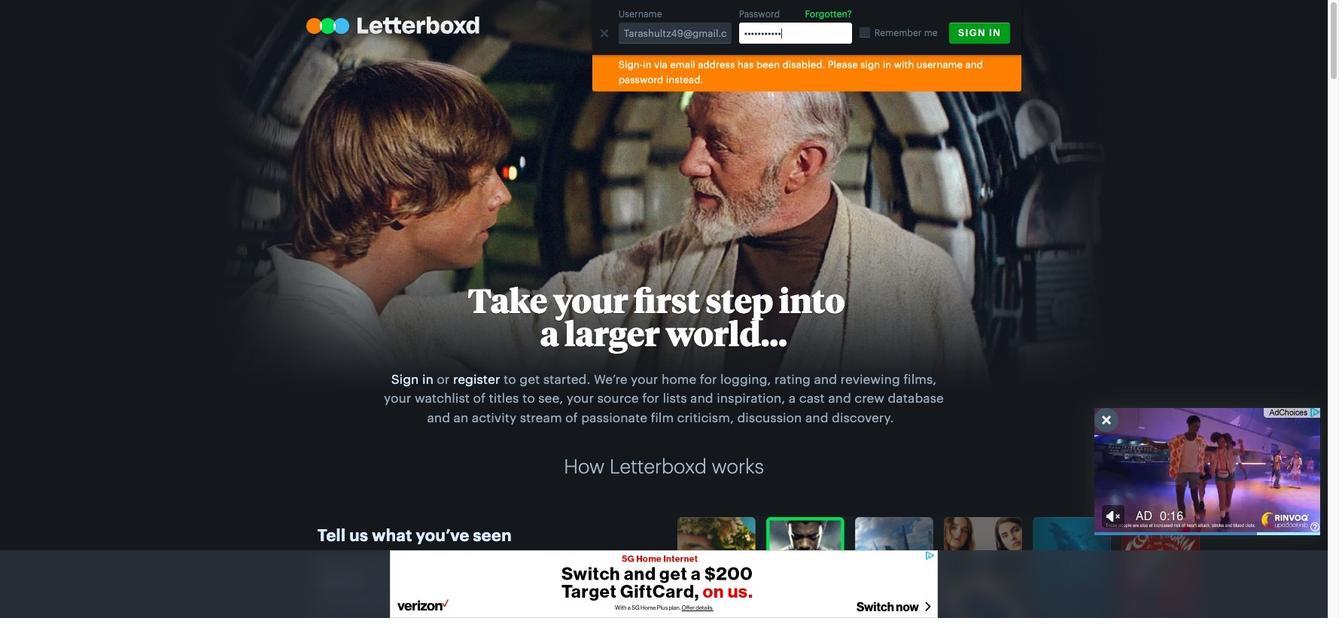 Task type: locate. For each thing, give the bounding box(es) containing it.
ad element
[[390, 550, 938, 618]]

poster overlays image
[[677, 517, 1202, 618]]

None password field
[[739, 23, 852, 44]]

None text field
[[916, 16, 1022, 38]]

None email field
[[619, 23, 732, 44]]

None submit
[[999, 16, 1022, 38], [949, 23, 1010, 44], [999, 16, 1022, 38], [949, 23, 1010, 44]]



Task type: vqa. For each thing, say whether or not it's contained in the screenshot.
The Brood image
no



